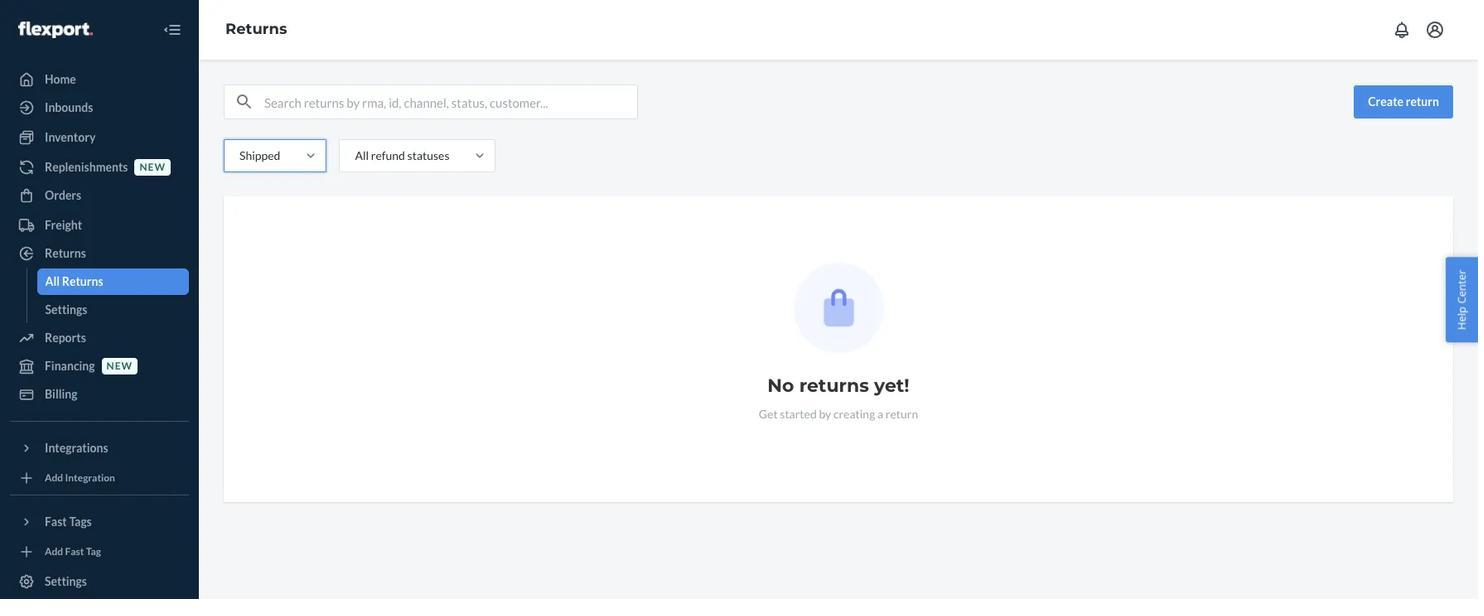 Task type: describe. For each thing, give the bounding box(es) containing it.
by
[[819, 407, 831, 421]]

help center
[[1455, 269, 1470, 330]]

help
[[1455, 306, 1470, 330]]

all returns
[[45, 274, 103, 288]]

returns
[[799, 375, 869, 397]]

fast tags
[[45, 515, 92, 529]]

add for add fast tag
[[45, 546, 63, 558]]

1 settings from the top
[[45, 302, 87, 317]]

shipped
[[240, 148, 280, 162]]

no returns yet!
[[768, 375, 910, 397]]

home
[[45, 72, 76, 86]]

yet!
[[874, 375, 910, 397]]

get
[[759, 407, 778, 421]]

orders
[[45, 188, 81, 202]]

all returns link
[[37, 269, 189, 295]]

fast tags button
[[10, 509, 189, 535]]

replenishments
[[45, 160, 128, 174]]

1 vertical spatial returns link
[[10, 240, 189, 267]]

freight link
[[10, 212, 189, 239]]

1 vertical spatial fast
[[65, 546, 84, 558]]

new for replenishments
[[140, 161, 166, 174]]

integrations button
[[10, 435, 189, 462]]

flexport logo image
[[18, 21, 93, 38]]

inbounds link
[[10, 94, 189, 121]]

get started by creating a return
[[759, 407, 918, 421]]

create return button
[[1354, 85, 1454, 119]]

1 vertical spatial return
[[886, 407, 918, 421]]

tags
[[69, 515, 92, 529]]

orders link
[[10, 182, 189, 209]]

started
[[780, 407, 817, 421]]

reports link
[[10, 325, 189, 351]]

1 vertical spatial returns
[[45, 246, 86, 260]]

0 vertical spatial settings link
[[37, 297, 189, 323]]

close navigation image
[[162, 20, 182, 40]]

freight
[[45, 218, 82, 232]]

2 vertical spatial returns
[[62, 274, 103, 288]]

help center button
[[1447, 257, 1478, 342]]

refund
[[371, 148, 405, 162]]

add fast tag
[[45, 546, 101, 558]]

home link
[[10, 66, 189, 93]]

reports
[[45, 331, 86, 345]]

empty list image
[[794, 263, 884, 353]]

financing
[[45, 359, 95, 373]]

creating
[[834, 407, 875, 421]]



Task type: locate. For each thing, give the bounding box(es) containing it.
fast
[[45, 515, 67, 529], [65, 546, 84, 558]]

all refund statuses
[[355, 148, 450, 162]]

add fast tag link
[[10, 542, 189, 562]]

return right create
[[1406, 94, 1440, 109]]

1 horizontal spatial return
[[1406, 94, 1440, 109]]

tag
[[86, 546, 101, 558]]

settings link
[[37, 297, 189, 323], [10, 569, 189, 595]]

return
[[1406, 94, 1440, 109], [886, 407, 918, 421]]

settings up 'reports'
[[45, 302, 87, 317]]

0 vertical spatial fast
[[45, 515, 67, 529]]

all for all refund statuses
[[355, 148, 369, 162]]

inventory link
[[10, 124, 189, 151]]

settings down the add fast tag
[[45, 574, 87, 588]]

return inside button
[[1406, 94, 1440, 109]]

1 vertical spatial new
[[107, 360, 133, 372]]

1 horizontal spatial new
[[140, 161, 166, 174]]

0 vertical spatial add
[[45, 472, 63, 484]]

0 vertical spatial return
[[1406, 94, 1440, 109]]

Search returns by rma, id, channel, status, customer... text field
[[264, 85, 637, 119]]

0 vertical spatial all
[[355, 148, 369, 162]]

create return
[[1368, 94, 1440, 109]]

center
[[1455, 269, 1470, 303]]

0 vertical spatial returns
[[225, 20, 287, 38]]

no
[[768, 375, 794, 397]]

fast left tags
[[45, 515, 67, 529]]

fast inside 'dropdown button'
[[45, 515, 67, 529]]

integrations
[[45, 441, 108, 455]]

new
[[140, 161, 166, 174], [107, 360, 133, 372]]

1 horizontal spatial returns link
[[225, 20, 287, 38]]

0 horizontal spatial new
[[107, 360, 133, 372]]

settings
[[45, 302, 87, 317], [45, 574, 87, 588]]

open account menu image
[[1425, 20, 1445, 40]]

0 horizontal spatial all
[[45, 274, 60, 288]]

0 vertical spatial settings
[[45, 302, 87, 317]]

billing link
[[10, 381, 189, 408]]

statuses
[[407, 148, 450, 162]]

all
[[355, 148, 369, 162], [45, 274, 60, 288]]

add left integration
[[45, 472, 63, 484]]

0 vertical spatial returns link
[[225, 20, 287, 38]]

add
[[45, 472, 63, 484], [45, 546, 63, 558]]

add down fast tags
[[45, 546, 63, 558]]

inventory
[[45, 130, 96, 144]]

settings link down add fast tag link
[[10, 569, 189, 595]]

1 vertical spatial settings link
[[10, 569, 189, 595]]

all down freight
[[45, 274, 60, 288]]

new up orders link
[[140, 161, 166, 174]]

0 vertical spatial new
[[140, 161, 166, 174]]

1 horizontal spatial all
[[355, 148, 369, 162]]

all left refund
[[355, 148, 369, 162]]

all for all returns
[[45, 274, 60, 288]]

2 add from the top
[[45, 546, 63, 558]]

1 vertical spatial all
[[45, 274, 60, 288]]

1 add from the top
[[45, 472, 63, 484]]

billing
[[45, 387, 78, 401]]

1 vertical spatial settings
[[45, 574, 87, 588]]

integration
[[65, 472, 115, 484]]

0 horizontal spatial return
[[886, 407, 918, 421]]

2 settings from the top
[[45, 574, 87, 588]]

returns link
[[225, 20, 287, 38], [10, 240, 189, 267]]

create
[[1368, 94, 1404, 109]]

new for financing
[[107, 360, 133, 372]]

0 horizontal spatial returns link
[[10, 240, 189, 267]]

fast left "tag"
[[65, 546, 84, 558]]

inbounds
[[45, 100, 93, 114]]

return right the a on the right bottom of page
[[886, 407, 918, 421]]

add integration link
[[10, 468, 189, 488]]

new down reports "link"
[[107, 360, 133, 372]]

open notifications image
[[1392, 20, 1412, 40]]

a
[[878, 407, 884, 421]]

add integration
[[45, 472, 115, 484]]

1 vertical spatial add
[[45, 546, 63, 558]]

add for add integration
[[45, 472, 63, 484]]

returns
[[225, 20, 287, 38], [45, 246, 86, 260], [62, 274, 103, 288]]

settings link down all returns link
[[37, 297, 189, 323]]



